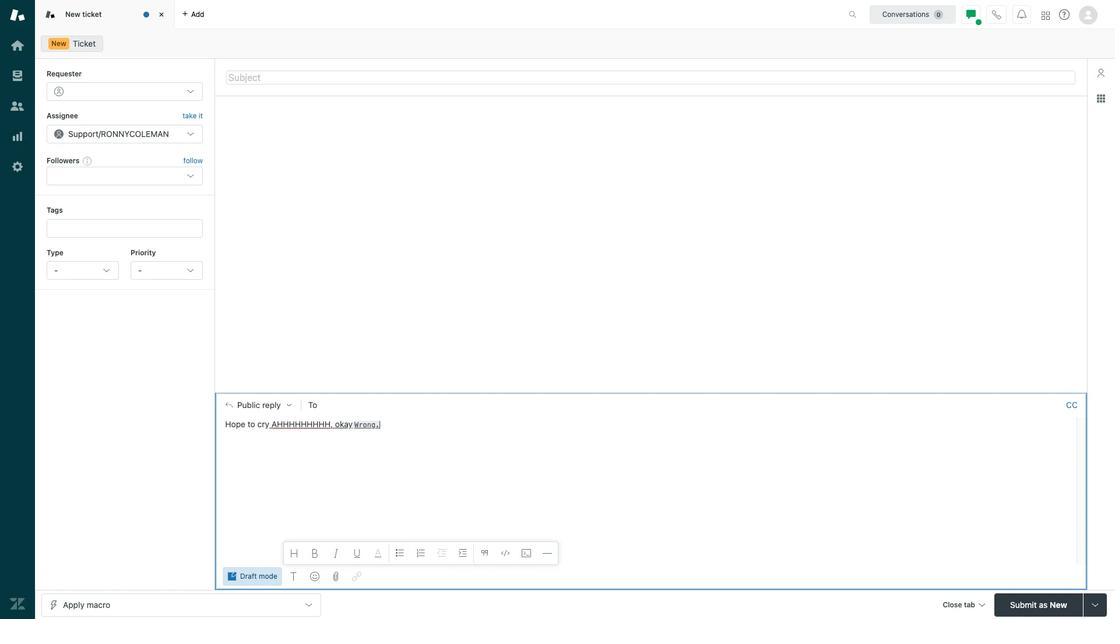 Task type: describe. For each thing, give the bounding box(es) containing it.
new ticket
[[65, 10, 102, 19]]

tabs tab list
[[35, 0, 837, 29]]

italic (cmd i) image
[[332, 549, 341, 558]]

apply macro
[[63, 600, 110, 609]]

zendesk support image
[[10, 8, 25, 23]]

format text image
[[289, 572, 298, 581]]

zendesk image
[[10, 596, 25, 612]]

apply
[[63, 600, 84, 609]]

follow
[[183, 156, 203, 165]]

conversations
[[882, 10, 929, 18]]

support / ronnycoleman
[[68, 129, 169, 139]]

cc
[[1066, 400, 1078, 410]]

add link (cmd k) image
[[352, 572, 361, 581]]

views image
[[10, 68, 25, 83]]

ahhhhhhhhh,
[[271, 419, 333, 429]]

new for new
[[51, 39, 66, 48]]

increase indent (cmd ]) image
[[458, 549, 467, 558]]

bold (cmd b) image
[[311, 549, 320, 558]]

public
[[237, 401, 260, 410]]

macro
[[87, 600, 110, 609]]

⁠⁠⁠⁠⁠⁠⁠wrong.
[[354, 421, 380, 429]]

draft mode
[[240, 572, 277, 581]]

add button
[[175, 0, 211, 29]]

mode
[[259, 572, 277, 581]]

public reply
[[237, 401, 281, 410]]

customers image
[[10, 99, 25, 114]]

draft mode button
[[223, 567, 282, 586]]

ticket
[[73, 38, 96, 48]]

headings image
[[290, 549, 299, 558]]

reporting image
[[10, 129, 25, 144]]

admin image
[[10, 159, 25, 174]]

tags element
[[47, 219, 203, 238]]

Public reply composer Draft mode text field
[[220, 418, 1073, 442]]

code block (ctrl shift 6) image
[[522, 549, 531, 558]]

draft
[[240, 572, 257, 581]]

support
[[68, 129, 98, 139]]

displays possible ticket submission types image
[[1091, 600, 1100, 609]]

horizontal rule (cmd shift l) image
[[543, 549, 552, 558]]

take
[[183, 112, 197, 120]]

requester element
[[47, 82, 203, 101]]

new for new ticket
[[65, 10, 80, 19]]



Task type: vqa. For each thing, say whether or not it's contained in the screenshot.
field
no



Task type: locate. For each thing, give the bounding box(es) containing it.
reply
[[262, 401, 281, 410]]

customer context image
[[1097, 68, 1106, 78]]

- down priority
[[138, 265, 142, 275]]

1 horizontal spatial -
[[138, 265, 142, 275]]

tags
[[47, 206, 63, 215]]

apps image
[[1097, 94, 1106, 103]]

new right as
[[1050, 600, 1067, 609]]

okay
[[335, 419, 353, 429]]

priority
[[131, 248, 156, 257]]

0 vertical spatial new
[[65, 10, 80, 19]]

requester
[[47, 69, 82, 78]]

secondary element
[[35, 32, 1115, 55]]

ronnycoleman
[[101, 129, 169, 139]]

-
[[54, 265, 58, 275], [138, 265, 142, 275]]

main element
[[0, 0, 35, 619]]

0 horizontal spatial - button
[[47, 261, 119, 280]]

bulleted list (cmd shift 8) image
[[395, 549, 404, 558]]

cry
[[257, 419, 269, 429]]

assignee
[[47, 112, 78, 120]]

code span (ctrl shift 5) image
[[501, 549, 510, 558]]

close tab
[[943, 600, 975, 609]]

zendesk products image
[[1042, 11, 1050, 20]]

new
[[65, 10, 80, 19], [51, 39, 66, 48], [1050, 600, 1067, 609]]

ticket
[[82, 10, 102, 19]]

new inside secondary "element"
[[51, 39, 66, 48]]

2 vertical spatial new
[[1050, 600, 1067, 609]]

hope to cry ahhhhhhhhh, okay ⁠⁠⁠⁠⁠⁠⁠wrong.
[[225, 419, 380, 429]]

1 horizontal spatial - button
[[131, 261, 203, 280]]

- button
[[47, 261, 119, 280], [131, 261, 203, 280]]

- button for priority
[[131, 261, 203, 280]]

0 horizontal spatial -
[[54, 265, 58, 275]]

- for type
[[54, 265, 58, 275]]

as
[[1039, 600, 1048, 609]]

numbered list (cmd shift 7) image
[[416, 549, 425, 558]]

type
[[47, 248, 63, 257]]

hope
[[225, 419, 245, 429]]

follow button
[[183, 156, 203, 166]]

submit
[[1010, 600, 1037, 609]]

new left the "ticket" on the top left
[[65, 10, 80, 19]]

new inside tab
[[65, 10, 80, 19]]

underline (cmd u) image
[[353, 549, 362, 558]]

add attachment image
[[331, 572, 340, 581]]

info on adding followers image
[[83, 156, 92, 166]]

close image
[[156, 9, 167, 20]]

- button down type
[[47, 261, 119, 280]]

notifications image
[[1017, 10, 1027, 19]]

minimize composer image
[[646, 388, 656, 397]]

2 - from the left
[[138, 265, 142, 275]]

tab
[[964, 600, 975, 609]]

followers
[[47, 156, 79, 165]]

to
[[308, 400, 317, 410]]

cc button
[[1066, 400, 1078, 411]]

get started image
[[10, 38, 25, 53]]

1 - from the left
[[54, 265, 58, 275]]

Subject field
[[226, 70, 1076, 84]]

close
[[943, 600, 962, 609]]

quote (cmd shift 9) image
[[480, 549, 489, 558]]

new ticket tab
[[35, 0, 175, 29]]

- for priority
[[138, 265, 142, 275]]

get help image
[[1059, 9, 1070, 20]]

assignee element
[[47, 125, 203, 143]]

it
[[199, 112, 203, 120]]

decrease indent (cmd [) image
[[437, 549, 446, 558]]

conversations button
[[870, 5, 956, 24]]

to
[[248, 419, 255, 429]]

1 vertical spatial new
[[51, 39, 66, 48]]

insert emojis image
[[310, 572, 319, 581]]

- down type
[[54, 265, 58, 275]]

1 - button from the left
[[47, 261, 119, 280]]

button displays agent's chat status as online. image
[[967, 10, 976, 19]]

- button for type
[[47, 261, 119, 280]]

public reply button
[[215, 393, 301, 418]]

add
[[191, 10, 204, 18]]

take it button
[[183, 110, 203, 122]]

followers element
[[47, 167, 203, 185]]

take it
[[183, 112, 203, 120]]

submit as new
[[1010, 600, 1067, 609]]

close tab button
[[938, 593, 990, 618]]

new left ticket
[[51, 39, 66, 48]]

- button down priority
[[131, 261, 203, 280]]

/
[[98, 129, 101, 139]]

2 - button from the left
[[131, 261, 203, 280]]



